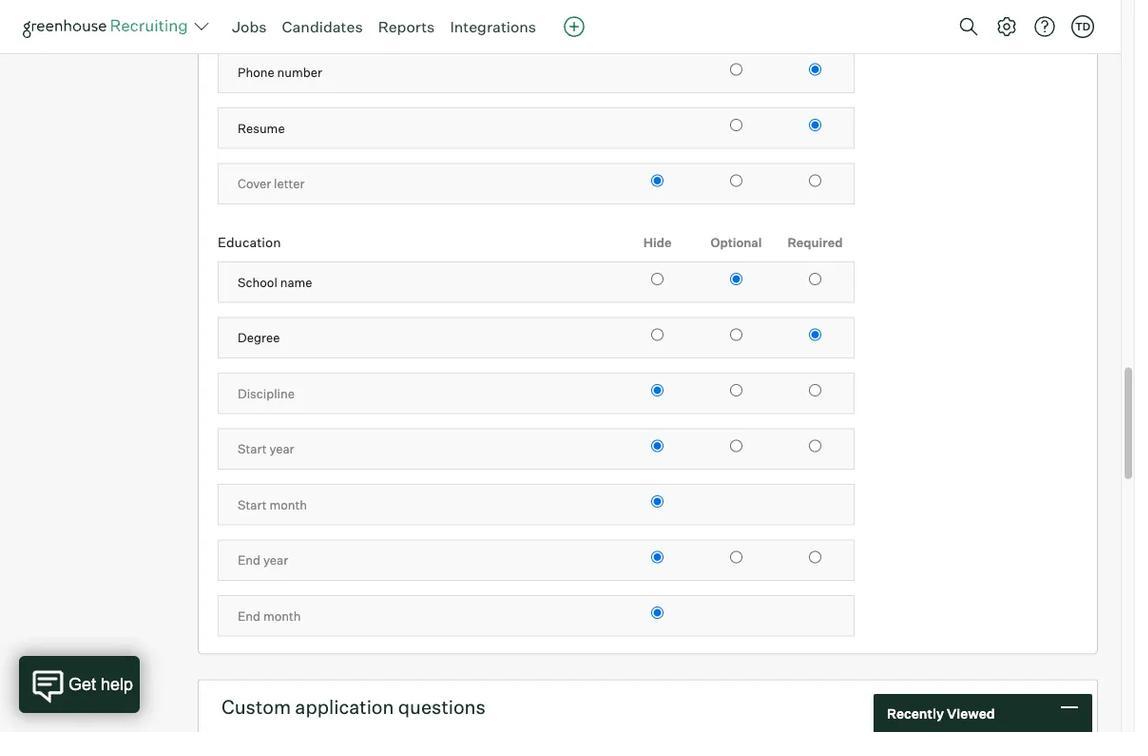 Task type: locate. For each thing, give the bounding box(es) containing it.
start up end year
[[238, 497, 267, 513]]

reports link
[[378, 17, 435, 36]]

month for end month
[[263, 609, 301, 624]]

month down start year
[[269, 497, 307, 513]]

custom application questions
[[222, 695, 486, 719]]

year for start year
[[269, 442, 294, 457]]

end up end month
[[238, 553, 261, 568]]

optional
[[711, 235, 762, 250]]

1 end from the top
[[238, 553, 261, 568]]

viewed
[[947, 705, 995, 721]]

year for end year
[[263, 553, 288, 568]]

phone number
[[238, 65, 322, 81]]

candidates
[[282, 17, 363, 36]]

None radio
[[730, 64, 743, 76], [809, 64, 821, 76], [809, 120, 821, 132], [809, 175, 821, 187], [730, 274, 743, 286], [809, 274, 821, 286], [651, 329, 664, 342], [809, 385, 821, 397], [809, 440, 821, 453], [651, 552, 664, 564], [730, 64, 743, 76], [809, 64, 821, 76], [809, 120, 821, 132], [809, 175, 821, 187], [730, 274, 743, 286], [809, 274, 821, 286], [651, 329, 664, 342], [809, 385, 821, 397], [809, 440, 821, 453], [651, 552, 664, 564]]

cover
[[238, 177, 271, 192]]

2 start from the top
[[238, 497, 267, 513]]

application
[[295, 695, 394, 719]]

1 vertical spatial year
[[263, 553, 288, 568]]

td button
[[1068, 11, 1098, 42]]

year
[[269, 442, 294, 457], [263, 553, 288, 568]]

0 vertical spatial year
[[269, 442, 294, 457]]

start for start month
[[238, 497, 267, 513]]

1 vertical spatial start
[[238, 497, 267, 513]]

phone
[[238, 65, 275, 81]]

year up start month
[[269, 442, 294, 457]]

0 vertical spatial start
[[238, 442, 267, 457]]

start
[[238, 442, 267, 457], [238, 497, 267, 513]]

month down end year
[[263, 609, 301, 624]]

year down start month
[[263, 553, 288, 568]]

end
[[238, 553, 261, 568], [238, 609, 261, 624]]

1 vertical spatial month
[[263, 609, 301, 624]]

recently
[[887, 705, 944, 721]]

1 start from the top
[[238, 442, 267, 457]]

1 vertical spatial end
[[238, 609, 261, 624]]

0 vertical spatial end
[[238, 553, 261, 568]]

2 end from the top
[[238, 609, 261, 624]]

hide
[[643, 235, 672, 250]]

None radio
[[730, 120, 743, 132], [651, 175, 664, 187], [730, 175, 743, 187], [651, 274, 664, 286], [730, 329, 743, 342], [809, 329, 821, 342], [651, 385, 664, 397], [730, 385, 743, 397], [651, 440, 664, 453], [730, 440, 743, 453], [651, 496, 664, 508], [730, 552, 743, 564], [809, 552, 821, 564], [651, 607, 664, 620], [730, 120, 743, 132], [651, 175, 664, 187], [730, 175, 743, 187], [651, 274, 664, 286], [730, 329, 743, 342], [809, 329, 821, 342], [651, 385, 664, 397], [730, 385, 743, 397], [651, 440, 664, 453], [730, 440, 743, 453], [651, 496, 664, 508], [730, 552, 743, 564], [809, 552, 821, 564], [651, 607, 664, 620]]

education
[[218, 235, 281, 251]]

resume
[[238, 121, 285, 136]]

start down discipline
[[238, 442, 267, 457]]

month
[[269, 497, 307, 513], [263, 609, 301, 624]]

degree
[[238, 331, 280, 346]]

end down end year
[[238, 609, 261, 624]]

discipline
[[238, 386, 295, 401]]

0 vertical spatial month
[[269, 497, 307, 513]]



Task type: vqa. For each thing, say whether or not it's contained in the screenshot.
Sep 20, 2023 12:16pm Test DumTwo unrejected candidate Michelle Gardner . Michelle
no



Task type: describe. For each thing, give the bounding box(es) containing it.
search image
[[957, 15, 980, 38]]

school
[[238, 275, 277, 290]]

name
[[280, 275, 312, 290]]

custom
[[222, 695, 291, 719]]

jobs link
[[232, 17, 267, 36]]

start month
[[238, 497, 307, 513]]

reports
[[378, 17, 435, 36]]

end year
[[238, 553, 288, 568]]

end for end year
[[238, 553, 261, 568]]

start for start year
[[238, 442, 267, 457]]

questions
[[398, 695, 486, 719]]

integrations
[[450, 17, 536, 36]]

end for end month
[[238, 609, 261, 624]]

jobs
[[232, 17, 267, 36]]

greenhouse recruiting image
[[23, 15, 194, 38]]

required
[[788, 235, 843, 250]]

configure image
[[995, 15, 1018, 38]]

number
[[277, 65, 322, 81]]

candidates link
[[282, 17, 363, 36]]

td
[[1075, 20, 1091, 33]]

email
[[238, 10, 270, 25]]

end month
[[238, 609, 301, 624]]

cover letter
[[238, 177, 305, 192]]

letter
[[274, 177, 305, 192]]

td button
[[1072, 15, 1094, 38]]

recently viewed
[[887, 705, 995, 721]]

school name
[[238, 275, 312, 290]]

start year
[[238, 442, 294, 457]]

integrations link
[[450, 17, 536, 36]]

month for start month
[[269, 497, 307, 513]]



